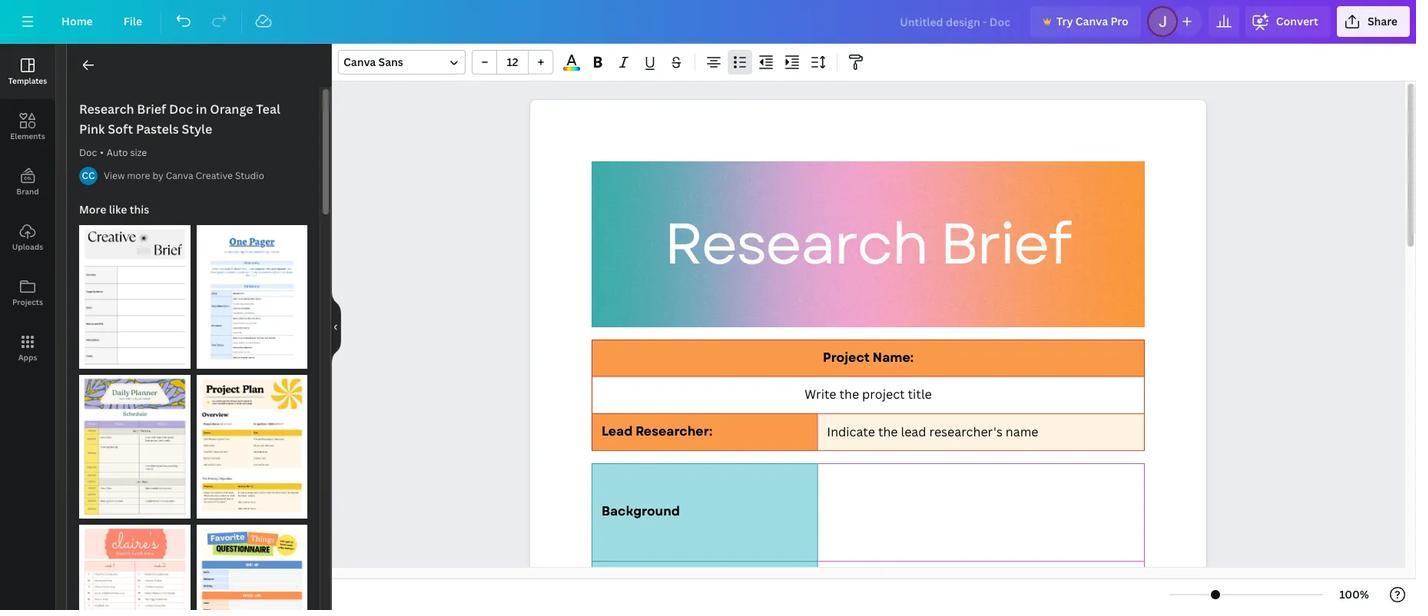Task type: vqa. For each thing, say whether or not it's contained in the screenshot.
leftmost the Try
no



Task type: locate. For each thing, give the bounding box(es) containing it.
share button
[[1337, 6, 1410, 37]]

style
[[182, 121, 212, 138]]

canva right by at the left of page
[[166, 169, 193, 182]]

1 horizontal spatial brief
[[940, 203, 1071, 286]]

monthly meal planner doc in coral white cute style image
[[79, 525, 190, 610]]

canva creative studio element
[[79, 167, 98, 185]]

1 vertical spatial brief
[[940, 203, 1071, 286]]

group
[[472, 50, 553, 75]]

0 horizontal spatial brief
[[137, 101, 166, 118]]

research inside research brief doc in orange teal pink soft pastels style
[[79, 101, 134, 118]]

hide image
[[331, 290, 341, 364]]

creative brief doc in black and white grey editorial style group
[[79, 216, 190, 369]]

doc
[[169, 101, 193, 118], [79, 146, 97, 159]]

Design title text field
[[888, 6, 1024, 37]]

doc left in
[[169, 101, 193, 118]]

favorite things questionnaire doc in blue orange green playful style group
[[196, 516, 307, 610]]

try
[[1057, 14, 1073, 28]]

elements
[[10, 131, 45, 141]]

like
[[109, 202, 127, 217]]

templates
[[8, 75, 47, 86]]

canva sans button
[[338, 50, 466, 75]]

0 vertical spatial canva
[[1076, 14, 1108, 28]]

2 vertical spatial canva
[[166, 169, 193, 182]]

canva inside dropdown button
[[344, 55, 376, 69]]

1 horizontal spatial research
[[664, 203, 928, 286]]

1 vertical spatial canva
[[344, 55, 376, 69]]

canva left 'sans'
[[344, 55, 376, 69]]

one pager doc in black and white blue light blue classic professional style image
[[196, 225, 307, 369]]

doc up canva creative studio image
[[79, 146, 97, 159]]

research inside research brief text box
[[664, 203, 928, 286]]

file button
[[111, 6, 155, 37]]

brief for research brief doc in orange teal pink soft pastels style
[[137, 101, 166, 118]]

brief inside text box
[[940, 203, 1071, 286]]

more
[[127, 169, 150, 182]]

project plan professional doc in yellow black friendly corporate style group
[[196, 366, 307, 519]]

view more by canva creative studio
[[104, 169, 264, 182]]

canva inside 'button'
[[1076, 14, 1108, 28]]

size
[[130, 146, 147, 159]]

projects button
[[0, 265, 55, 321]]

1 horizontal spatial canva
[[344, 55, 376, 69]]

research
[[79, 101, 134, 118], [664, 203, 928, 286]]

canva right try
[[1076, 14, 1108, 28]]

one pager doc in black and white blue light blue classic professional style group
[[196, 216, 307, 369]]

0 vertical spatial research
[[79, 101, 134, 118]]

monthly meal planner doc in coral white cute style group
[[79, 516, 190, 610]]

file
[[124, 14, 142, 28]]

brand button
[[0, 154, 55, 210]]

studio
[[235, 169, 264, 182]]

home link
[[49, 6, 105, 37]]

brand
[[16, 186, 39, 197]]

1 horizontal spatial doc
[[169, 101, 193, 118]]

try canva pro
[[1057, 14, 1129, 28]]

canva
[[1076, 14, 1108, 28], [344, 55, 376, 69], [166, 169, 193, 182]]

2 horizontal spatial canva
[[1076, 14, 1108, 28]]

Research Brief text field
[[530, 100, 1207, 610]]

teal
[[256, 101, 280, 118]]

brief inside research brief doc in orange teal pink soft pastels style
[[137, 101, 166, 118]]

projects
[[12, 297, 43, 307]]

share
[[1368, 14, 1398, 28]]

1 vertical spatial doc
[[79, 146, 97, 159]]

0 horizontal spatial canva
[[166, 169, 193, 182]]

more
[[79, 202, 106, 217]]

1 vertical spatial research
[[664, 203, 928, 286]]

0 horizontal spatial research
[[79, 101, 134, 118]]

0 vertical spatial doc
[[169, 101, 193, 118]]

auto
[[107, 146, 128, 159]]

apps button
[[0, 321, 55, 376]]

doc inside research brief doc in orange teal pink soft pastels style
[[169, 101, 193, 118]]

brief
[[137, 101, 166, 118], [940, 203, 1071, 286]]

research brief doc in orange teal pink soft pastels style
[[79, 101, 280, 138]]

0 vertical spatial brief
[[137, 101, 166, 118]]

0 horizontal spatial doc
[[79, 146, 97, 159]]

research for research brief doc in orange teal pink soft pastels style
[[79, 101, 134, 118]]

view more by canva creative studio button
[[104, 168, 264, 184]]

in
[[196, 101, 207, 118]]

apps
[[18, 352, 37, 363]]



Task type: describe. For each thing, give the bounding box(es) containing it.
orange
[[210, 101, 253, 118]]

color range image
[[564, 67, 580, 71]]

brief for research brief
[[940, 203, 1071, 286]]

elements button
[[0, 99, 55, 154]]

canva inside button
[[166, 169, 193, 182]]

uploads
[[12, 241, 43, 252]]

more like this
[[79, 202, 149, 217]]

uploads button
[[0, 210, 55, 265]]

pastels
[[136, 121, 179, 138]]

convert button
[[1246, 6, 1331, 37]]

view
[[104, 169, 125, 182]]

pro
[[1111, 14, 1129, 28]]

canva sans
[[344, 55, 403, 69]]

templates button
[[0, 44, 55, 99]]

100%
[[1340, 587, 1370, 602]]

side panel tab list
[[0, 44, 55, 376]]

project plan professional doc in yellow black friendly corporate style image
[[196, 375, 307, 519]]

home
[[61, 14, 93, 28]]

auto size
[[107, 146, 147, 159]]

daily planner doc in pastel purple pastel yellow teal fun patterns illustrations style group
[[79, 366, 190, 519]]

– – number field
[[502, 55, 523, 69]]

try canva pro button
[[1031, 6, 1141, 37]]

main menu bar
[[0, 0, 1417, 44]]

convert
[[1276, 14, 1319, 28]]

by
[[152, 169, 164, 182]]

100% button
[[1330, 583, 1380, 607]]

creative brief doc in black and white grey editorial style image
[[79, 225, 190, 369]]

favorite things questionnaire doc in blue orange green playful style image
[[196, 525, 307, 610]]

sans
[[379, 55, 403, 69]]

pink
[[79, 121, 105, 138]]

soft
[[108, 121, 133, 138]]

canva creative studio image
[[79, 167, 98, 185]]

creative
[[196, 169, 233, 182]]

daily planner doc in pastel purple pastel yellow teal fun patterns illustrations style image
[[79, 375, 190, 519]]

research brief
[[664, 203, 1071, 286]]

this
[[130, 202, 149, 217]]

research for research brief
[[664, 203, 928, 286]]



